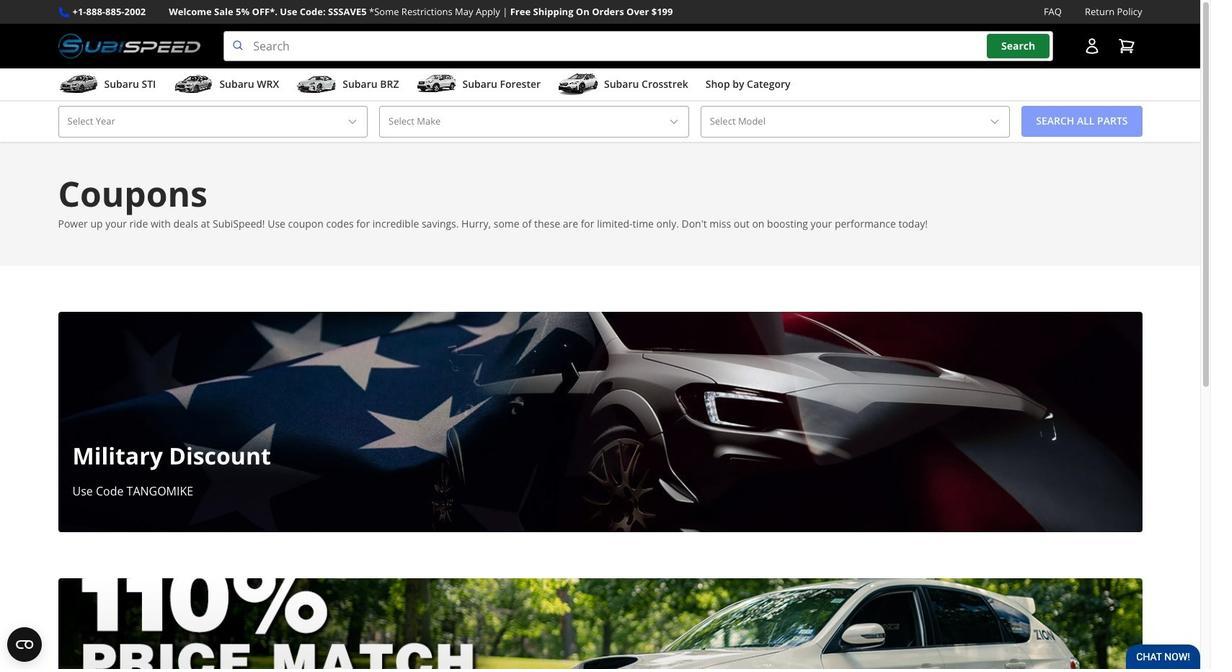 Task type: vqa. For each thing, say whether or not it's contained in the screenshot.
Select Make "IMAGE"
yes



Task type: describe. For each thing, give the bounding box(es) containing it.
Select Year button
[[58, 106, 368, 137]]

open widget image
[[7, 628, 42, 663]]

select year image
[[347, 116, 358, 128]]

a subaru wrx thumbnail image image
[[173, 74, 214, 95]]

select make image
[[668, 116, 680, 128]]

Select Make button
[[379, 106, 689, 137]]

select model image
[[990, 116, 1001, 128]]

button image
[[1084, 38, 1101, 55]]



Task type: locate. For each thing, give the bounding box(es) containing it.
a subaru forester thumbnail image image
[[416, 74, 457, 95]]

a subaru sti thumbnail image image
[[58, 74, 98, 95]]

a subaru crosstrek thumbnail image image
[[558, 74, 599, 95]]

a subaru brz thumbnail image image
[[297, 74, 337, 95]]

search input field
[[224, 31, 1053, 61]]

subispeed logo image
[[58, 31, 201, 61]]

Select Model button
[[701, 106, 1011, 137]]



